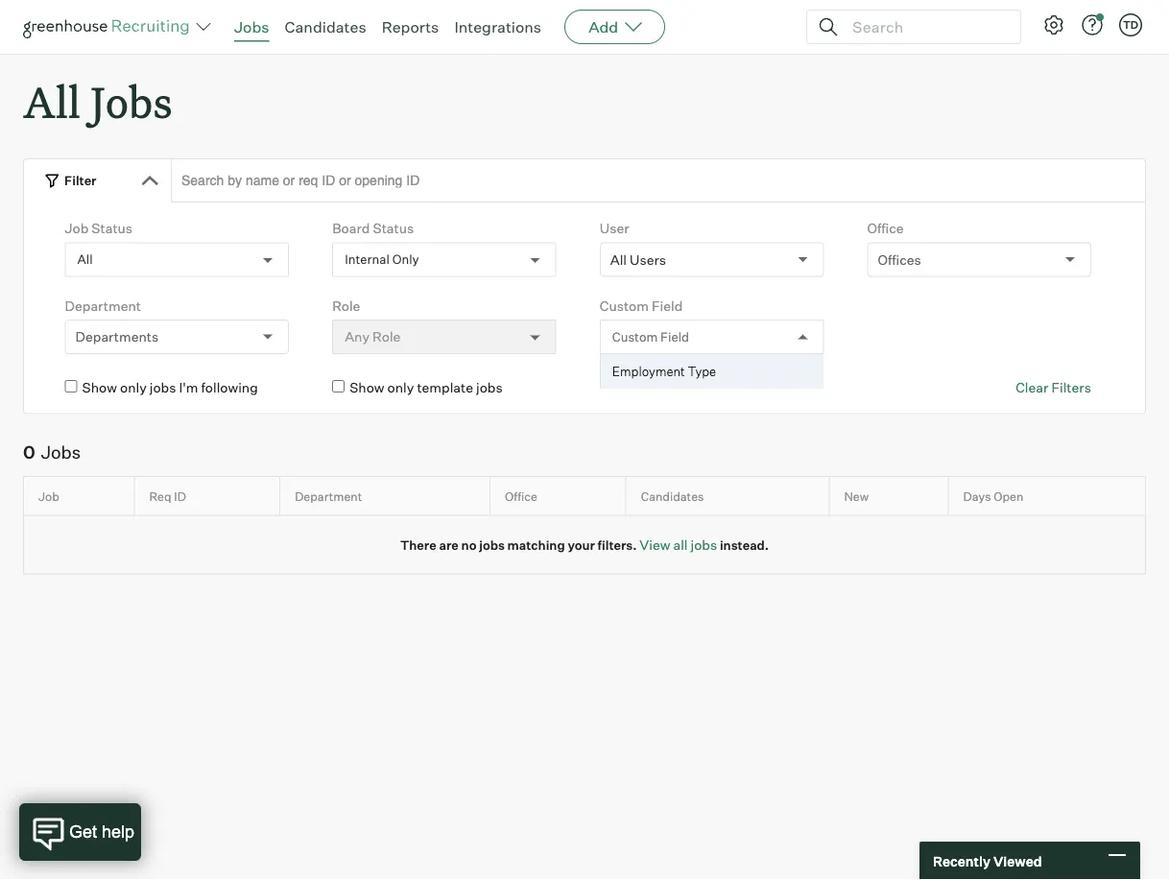Task type: vqa. For each thing, say whether or not it's contained in the screenshot.
Manager
no



Task type: locate. For each thing, give the bounding box(es) containing it.
job status
[[65, 220, 133, 237]]

clear filters
[[1016, 379, 1091, 396]]

jobs right all
[[691, 536, 717, 553]]

0 horizontal spatial only
[[120, 379, 147, 396]]

jobs link
[[234, 17, 269, 36]]

custom field down "all users"
[[600, 297, 683, 314]]

2 show from the left
[[350, 379, 384, 396]]

only
[[392, 252, 419, 267]]

all jobs
[[23, 73, 172, 130]]

0 vertical spatial office
[[867, 220, 904, 237]]

0 horizontal spatial status
[[91, 220, 133, 237]]

2 horizontal spatial jobs
[[234, 17, 269, 36]]

all users
[[610, 251, 666, 268]]

1 vertical spatial jobs
[[90, 73, 172, 130]]

departments
[[75, 328, 159, 345]]

show right show only template jobs checkbox
[[350, 379, 384, 396]]

jobs inside there are no jobs matching your filters. view all jobs instead.
[[479, 537, 505, 553]]

office up matching
[[505, 489, 537, 504]]

1 vertical spatial office
[[505, 489, 537, 504]]

all left users
[[610, 251, 627, 268]]

all users option
[[610, 251, 666, 268]]

show for show only template jobs
[[350, 379, 384, 396]]

filter
[[64, 172, 97, 188]]

1 vertical spatial department
[[295, 489, 362, 504]]

2 status from the left
[[373, 220, 414, 237]]

jobs right template
[[476, 379, 503, 396]]

1 show from the left
[[82, 379, 117, 396]]

jobs right '0'
[[41, 442, 81, 463]]

td button
[[1115, 10, 1146, 40]]

0 horizontal spatial job
[[38, 489, 59, 504]]

field up "employment type"
[[660, 329, 689, 345]]

show only template jobs
[[350, 379, 503, 396]]

field down users
[[652, 297, 683, 314]]

jobs left candidates link
[[234, 17, 269, 36]]

Show only jobs I'm following checkbox
[[65, 380, 77, 393]]

job for job status
[[65, 220, 89, 237]]

1 horizontal spatial show
[[350, 379, 384, 396]]

show
[[82, 379, 117, 396], [350, 379, 384, 396]]

1 horizontal spatial job
[[65, 220, 89, 237]]

candidates
[[285, 17, 366, 36], [641, 489, 704, 504]]

0 horizontal spatial show
[[82, 379, 117, 396]]

id
[[174, 489, 186, 504]]

field
[[652, 297, 683, 314], [660, 329, 689, 345]]

department
[[65, 297, 141, 314], [295, 489, 362, 504]]

only
[[120, 379, 147, 396], [387, 379, 414, 396]]

0
[[23, 442, 35, 463]]

clear
[[1016, 379, 1048, 396]]

show right show only jobs i'm following checkbox on the left top of page
[[82, 379, 117, 396]]

jobs
[[234, 17, 269, 36], [90, 73, 172, 130], [41, 442, 81, 463]]

1 horizontal spatial only
[[387, 379, 414, 396]]

jobs left i'm
[[150, 379, 176, 396]]

configure image
[[1042, 13, 1065, 36]]

only down the 'departments'
[[120, 379, 147, 396]]

status
[[91, 220, 133, 237], [373, 220, 414, 237]]

custom field
[[600, 297, 683, 314], [612, 329, 689, 345]]

job down filter
[[65, 220, 89, 237]]

1 vertical spatial field
[[660, 329, 689, 345]]

all up filter
[[23, 73, 80, 130]]

new
[[844, 489, 869, 504]]

matching
[[507, 537, 565, 553]]

2 only from the left
[[387, 379, 414, 396]]

status down filter
[[91, 220, 133, 237]]

add
[[588, 17, 618, 36]]

type
[[688, 363, 716, 379]]

2 vertical spatial jobs
[[41, 442, 81, 463]]

0 vertical spatial department
[[65, 297, 141, 314]]

custom up employment
[[612, 329, 658, 345]]

candidates right jobs link
[[285, 17, 366, 36]]

only left template
[[387, 379, 414, 396]]

custom
[[600, 297, 649, 314], [612, 329, 658, 345]]

candidates link
[[285, 17, 366, 36]]

Search by name or req ID or opening ID text field
[[171, 159, 1146, 203]]

0 jobs
[[23, 442, 81, 463]]

td
[[1123, 18, 1138, 31]]

office
[[867, 220, 904, 237], [505, 489, 537, 504]]

custom down "all users"
[[600, 297, 649, 314]]

0 vertical spatial field
[[652, 297, 683, 314]]

board status
[[332, 220, 414, 237]]

office up the offices at the top right of the page
[[867, 220, 904, 237]]

clear filters link
[[1016, 378, 1091, 397]]

job down the '0 jobs'
[[38, 489, 59, 504]]

jobs right no
[[479, 537, 505, 553]]

1 vertical spatial candidates
[[641, 489, 704, 504]]

req id
[[149, 489, 186, 504]]

custom field up employment
[[612, 329, 689, 345]]

view all jobs link
[[640, 536, 717, 553]]

0 horizontal spatial jobs
[[41, 442, 81, 463]]

all
[[673, 536, 688, 553]]

0 vertical spatial candidates
[[285, 17, 366, 36]]

1 horizontal spatial jobs
[[90, 73, 172, 130]]

td button
[[1119, 13, 1142, 36]]

candidates up view all jobs link
[[641, 489, 704, 504]]

job
[[65, 220, 89, 237], [38, 489, 59, 504]]

status up internal only
[[373, 220, 414, 237]]

jobs
[[150, 379, 176, 396], [476, 379, 503, 396], [691, 536, 717, 553], [479, 537, 505, 553]]

0 vertical spatial job
[[65, 220, 89, 237]]

employment
[[612, 363, 685, 379]]

0 vertical spatial custom
[[600, 297, 649, 314]]

greenhouse recruiting image
[[23, 15, 196, 38]]

integrations link
[[454, 17, 541, 36]]

employment type
[[612, 363, 716, 379]]

1 status from the left
[[91, 220, 133, 237]]

internal only
[[345, 252, 419, 267]]

0 horizontal spatial department
[[65, 297, 141, 314]]

1 vertical spatial job
[[38, 489, 59, 504]]

0 vertical spatial jobs
[[234, 17, 269, 36]]

1 only from the left
[[120, 379, 147, 396]]

jobs down greenhouse recruiting image
[[90, 73, 172, 130]]

all
[[23, 73, 80, 130], [610, 251, 627, 268], [77, 252, 93, 267]]

1 horizontal spatial status
[[373, 220, 414, 237]]

following
[[201, 379, 258, 396]]



Task type: describe. For each thing, give the bounding box(es) containing it.
show for show only jobs i'm following
[[82, 379, 117, 396]]

only for jobs
[[120, 379, 147, 396]]

jobs for all jobs
[[90, 73, 172, 130]]

days open
[[963, 489, 1023, 504]]

there are no jobs matching your filters. view all jobs instead.
[[400, 536, 769, 553]]

i'm
[[179, 379, 198, 396]]

no
[[461, 537, 476, 553]]

board
[[332, 220, 370, 237]]

filters.
[[598, 537, 637, 553]]

only for template
[[387, 379, 414, 396]]

1 vertical spatial custom
[[612, 329, 658, 345]]

instead.
[[720, 537, 769, 553]]

1 vertical spatial custom field
[[612, 329, 689, 345]]

1 horizontal spatial candidates
[[641, 489, 704, 504]]

days
[[963, 489, 991, 504]]

recently
[[933, 853, 990, 869]]

Search text field
[[847, 13, 1003, 41]]

recently viewed
[[933, 853, 1042, 869]]

are
[[439, 537, 459, 553]]

offices
[[878, 251, 921, 268]]

show only jobs i'm following
[[82, 379, 258, 396]]

1 horizontal spatial department
[[295, 489, 362, 504]]

req
[[149, 489, 171, 504]]

user
[[600, 220, 629, 237]]

status for job status
[[91, 220, 133, 237]]

1 horizontal spatial office
[[867, 220, 904, 237]]

filters
[[1051, 379, 1091, 396]]

view
[[640, 536, 670, 553]]

all for all users
[[610, 251, 627, 268]]

viewed
[[993, 853, 1042, 869]]

reports
[[382, 17, 439, 36]]

status for board status
[[373, 220, 414, 237]]

integrations
[[454, 17, 541, 36]]

0 horizontal spatial office
[[505, 489, 537, 504]]

all down job status
[[77, 252, 93, 267]]

job for job
[[38, 489, 59, 504]]

there
[[400, 537, 436, 553]]

open
[[994, 489, 1023, 504]]

template
[[417, 379, 473, 396]]

jobs for 0 jobs
[[41, 442, 81, 463]]

all for all jobs
[[23, 73, 80, 130]]

role
[[332, 297, 360, 314]]

internal
[[345, 252, 390, 267]]

0 vertical spatial custom field
[[600, 297, 683, 314]]

your
[[568, 537, 595, 553]]

0 horizontal spatial candidates
[[285, 17, 366, 36]]

reports link
[[382, 17, 439, 36]]

add button
[[564, 10, 665, 44]]

users
[[630, 251, 666, 268]]

Show only template jobs checkbox
[[332, 380, 345, 393]]



